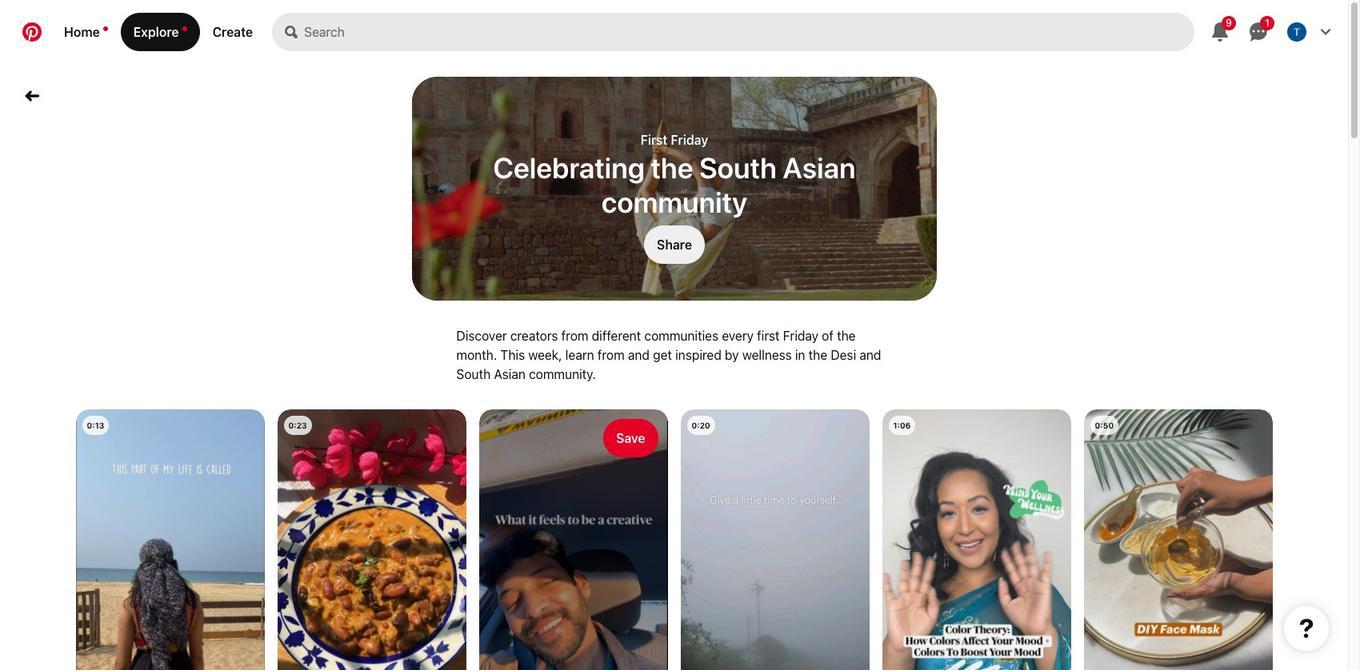 Task type: describe. For each thing, give the bounding box(es) containing it.
notifications image
[[182, 26, 187, 31]]

get
[[653, 348, 672, 362]]

1 horizontal spatial from
[[598, 348, 625, 362]]

9
[[1226, 17, 1232, 29]]

by
[[725, 348, 739, 362]]

share button
[[644, 226, 704, 264]]

create
[[212, 25, 253, 39]]

explore
[[133, 25, 179, 39]]

of
[[822, 329, 834, 343]]

search icon image
[[285, 26, 298, 38]]

1 vertical spatial the
[[837, 329, 856, 343]]

celebrating the south asian community image
[[412, 77, 936, 301]]

this contains an image of: color theory:  how colors affect your mood + colors to boost your mood | color outfit ideas image
[[882, 410, 1071, 670]]

save button
[[603, 419, 658, 458]]

0 horizontal spatial from
[[561, 329, 588, 343]]

discover creators from different communities every first friday of the month. this week, learn from and get inspired by wellness in the desi and south asian community.
[[456, 329, 881, 382]]

this contains an image of: what it feels to be a creative, artists of pinterest, creatives of pinterest image
[[479, 410, 668, 670]]

save list
[[69, 410, 1279, 670]]

celebrating
[[493, 150, 644, 185]]

friday inside discover creators from different communities every first friday of the month. this week, learn from and get inspired by wellness in the desi and south asian community.
[[783, 329, 818, 343]]

notifications image
[[103, 26, 108, 31]]

wellness
[[742, 348, 792, 362]]

2 vertical spatial the
[[809, 348, 827, 362]]

community
[[601, 185, 747, 219]]

first
[[640, 133, 667, 147]]

first friday celebrating the south asian community
[[493, 133, 855, 219]]

share
[[656, 238, 692, 252]]

home link
[[51, 13, 121, 51]]

first
[[757, 329, 780, 343]]



Task type: locate. For each thing, give the bounding box(es) containing it.
0 horizontal spatial friday
[[670, 133, 708, 147]]

0 vertical spatial asian
[[782, 150, 855, 185]]

and left get
[[628, 348, 650, 362]]

1 button
[[1239, 13, 1278, 51]]

friday
[[670, 133, 708, 147], [783, 329, 818, 343]]

this contains an image of: rajma recipe image
[[277, 410, 466, 670]]

save
[[616, 431, 645, 446]]

south
[[699, 150, 776, 185], [456, 367, 491, 382]]

from down different
[[598, 348, 625, 362]]

this contains an image of: exploring 📍north goa image
[[76, 410, 264, 670]]

0 vertical spatial south
[[699, 150, 776, 185]]

creators
[[510, 329, 558, 343]]

week,
[[528, 348, 562, 362]]

the right in
[[809, 348, 827, 362]]

0 vertical spatial from
[[561, 329, 588, 343]]

Search text field
[[304, 13, 1194, 51]]

asian inside first friday celebrating the south asian community
[[782, 150, 855, 185]]

0 horizontal spatial and
[[628, 348, 650, 362]]

this contains an image of: give a little time to yourself.. image
[[680, 410, 869, 670]]

and right the desi
[[860, 348, 881, 362]]

create link
[[200, 13, 266, 51]]

1
[[1265, 17, 1270, 29]]

friday right first
[[670, 133, 708, 147]]

friday up in
[[783, 329, 818, 343]]

0 vertical spatial the
[[650, 150, 693, 185]]

1 vertical spatial friday
[[783, 329, 818, 343]]

tara schultz image
[[1287, 22, 1306, 42]]

learn
[[565, 348, 594, 362]]

in
[[795, 348, 805, 362]]

1 and from the left
[[628, 348, 650, 362]]

1 horizontal spatial friday
[[783, 329, 818, 343]]

9 button
[[1201, 13, 1239, 51]]

0 horizontal spatial south
[[456, 367, 491, 382]]

2 horizontal spatial the
[[837, 329, 856, 343]]

inspired
[[675, 348, 722, 362]]

explore link
[[121, 13, 200, 51]]

2 and from the left
[[860, 348, 881, 362]]

0 vertical spatial friday
[[670, 133, 708, 147]]

south inside discover creators from different communities every first friday of the month. this week, learn from and get inspired by wellness in the desi and south asian community.
[[456, 367, 491, 382]]

1 vertical spatial south
[[456, 367, 491, 382]]

every
[[722, 329, 754, 343]]

1 vertical spatial from
[[598, 348, 625, 362]]

the down first
[[650, 150, 693, 185]]

1 horizontal spatial south
[[699, 150, 776, 185]]

1 horizontal spatial the
[[809, 348, 827, 362]]

from up learn
[[561, 329, 588, 343]]

the inside first friday celebrating the south asian community
[[650, 150, 693, 185]]

asian
[[782, 150, 855, 185], [494, 367, 526, 382]]

1 horizontal spatial asian
[[782, 150, 855, 185]]

communities
[[644, 329, 719, 343]]

0 horizontal spatial the
[[650, 150, 693, 185]]

different
[[592, 329, 641, 343]]

this
[[500, 348, 525, 362]]

month.
[[456, 348, 497, 362]]

friday inside first friday celebrating the south asian community
[[670, 133, 708, 147]]

discover
[[456, 329, 507, 343]]

from
[[561, 329, 588, 343], [598, 348, 625, 362]]

community.
[[529, 367, 596, 382]]

south inside first friday celebrating the south asian community
[[699, 150, 776, 185]]

this contains an image of: diy face mask image
[[1084, 410, 1272, 670]]

desi
[[831, 348, 856, 362]]

1 vertical spatial asian
[[494, 367, 526, 382]]

and
[[628, 348, 650, 362], [860, 348, 881, 362]]

asian inside discover creators from different communities every first friday of the month. this week, learn from and get inspired by wellness in the desi and south asian community.
[[494, 367, 526, 382]]

home
[[64, 25, 100, 39]]

the
[[650, 150, 693, 185], [837, 329, 856, 343], [809, 348, 827, 362]]

1 horizontal spatial and
[[860, 348, 881, 362]]

the right of
[[837, 329, 856, 343]]

0 horizontal spatial asian
[[494, 367, 526, 382]]



Task type: vqa. For each thing, say whether or not it's contained in the screenshot.
Watch
no



